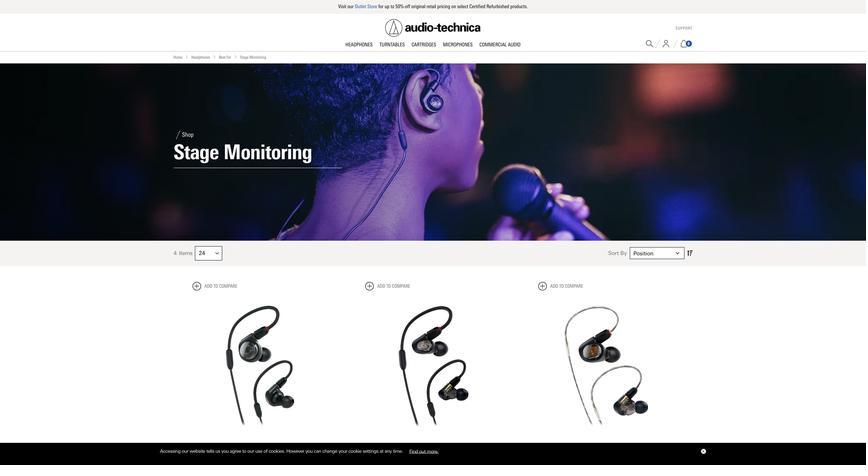 Task type: describe. For each thing, give the bounding box(es) containing it.
set descending direction image
[[687, 249, 692, 258]]

view product link for ath e50 image
[[401, 438, 465, 453]]

basket image
[[680, 40, 688, 47]]

support
[[676, 26, 692, 31]]

certified
[[469, 3, 485, 10]]

time.
[[393, 449, 403, 454]]

best
[[219, 55, 226, 60]]

view product link for ath e40 image
[[228, 438, 292, 453]]

outlet store link
[[355, 3, 377, 10]]

products.
[[510, 3, 528, 10]]

by
[[620, 250, 627, 257]]

sort
[[608, 250, 619, 257]]

use
[[255, 449, 262, 454]]

refurbished
[[487, 3, 509, 10]]

ath e40 image
[[192, 296, 328, 432]]

outlet
[[355, 3, 366, 10]]

turntables
[[379, 41, 405, 48]]

us
[[215, 449, 220, 454]]

divider line image
[[174, 131, 182, 139]]

select
[[457, 3, 468, 10]]

1 vertical spatial monitoring
[[224, 140, 312, 164]]

0
[[688, 41, 690, 46]]

add to compare for ath e40 image's add to compare button
[[204, 284, 237, 289]]

support link
[[676, 26, 692, 31]]

tells
[[206, 449, 214, 454]]

commercial audio link
[[476, 41, 524, 48]]

add to compare for add to compare button corresponding to the ath e70 image
[[550, 284, 583, 289]]

0 horizontal spatial stage
[[174, 140, 219, 164]]

magnifying glass image
[[646, 40, 653, 47]]

2 you from the left
[[305, 449, 313, 454]]

audio
[[508, 41, 521, 48]]

0 horizontal spatial headphones
[[191, 55, 210, 60]]

view for view product 'link' related to ath e40 image
[[242, 442, 255, 448]]

add to compare for add to compare button corresponding to ath e50 image
[[377, 284, 410, 289]]

home
[[174, 55, 182, 60]]

0 vertical spatial headphones
[[345, 41, 373, 48]]

view product for view product 'link' related to ath e40 image
[[242, 442, 278, 448]]

store logo image
[[385, 19, 481, 37]]

add for add to compare button corresponding to the ath e70 image
[[550, 284, 558, 289]]

1 horizontal spatial headphones link
[[342, 41, 376, 48]]

visit our outlet store for up to 50%-off original retail pricing on select certified refurbished products.
[[338, 3, 528, 10]]

1 you from the left
[[221, 449, 229, 454]]

commercial audio
[[479, 41, 521, 48]]

find
[[409, 449, 418, 454]]

of
[[264, 449, 267, 454]]

compare for add to compare button corresponding to ath e50 image
[[392, 284, 410, 289]]

cookies.
[[269, 449, 285, 454]]

up
[[385, 3, 389, 10]]

sort by
[[608, 250, 627, 257]]

ath e70 image
[[538, 296, 674, 432]]

50%-
[[395, 3, 405, 10]]

original
[[411, 3, 426, 10]]

commercial
[[479, 41, 507, 48]]

to for ath e40 image
[[213, 284, 218, 289]]

store
[[367, 3, 377, 10]]

visit
[[338, 3, 346, 10]]

pricing
[[437, 3, 450, 10]]

our for visit
[[347, 3, 354, 10]]

view product for view product 'link' related to the ath e70 image
[[588, 442, 624, 448]]

2 divider line image from the left
[[673, 39, 677, 48]]

to for the ath e70 image
[[559, 284, 564, 289]]

product for view product 'link' associated with ath e50 image
[[429, 442, 451, 448]]

for
[[378, 3, 383, 10]]

0 vertical spatial monitoring
[[250, 55, 266, 60]]



Task type: vqa. For each thing, say whether or not it's contained in the screenshot.
middle Compare
yes



Task type: locate. For each thing, give the bounding box(es) containing it.
stage monitoring for 1st breadcrumbs image from right
[[240, 55, 266, 60]]

1 vertical spatial headphones
[[191, 55, 210, 60]]

1 horizontal spatial divider line image
[[673, 39, 677, 48]]

cartridges
[[412, 41, 436, 48]]

3 add to compare from the left
[[550, 284, 583, 289]]

divider line image left basket image
[[673, 39, 677, 48]]

2 add from the left
[[377, 284, 385, 289]]

view product for view product 'link' associated with ath e50 image
[[415, 442, 451, 448]]

best for
[[219, 55, 231, 60]]

1 breadcrumbs image from the left
[[185, 55, 189, 59]]

headphones
[[345, 41, 373, 48], [191, 55, 210, 60]]

stage monitoring for divider line icon
[[174, 140, 312, 164]]

2 view product link from the left
[[401, 438, 465, 453]]

accessing
[[160, 449, 181, 454]]

view product
[[242, 442, 278, 448], [415, 442, 451, 448], [588, 442, 624, 448]]

to for ath e50 image
[[386, 284, 391, 289]]

agree
[[230, 449, 241, 454]]

compare for add to compare button corresponding to the ath e70 image
[[565, 284, 583, 289]]

0 horizontal spatial add to compare
[[204, 284, 237, 289]]

view
[[242, 442, 255, 448], [415, 442, 427, 448], [588, 442, 600, 448]]

product for view product 'link' related to ath e40 image
[[256, 442, 278, 448]]

0 horizontal spatial product
[[256, 442, 278, 448]]

any
[[385, 449, 392, 454]]

our left use
[[247, 449, 254, 454]]

best for link
[[219, 54, 231, 61]]

can
[[314, 449, 321, 454]]

0 horizontal spatial view
[[242, 442, 255, 448]]

1 product from the left
[[256, 442, 278, 448]]

breadcrumbs image
[[185, 55, 189, 59], [234, 55, 237, 59]]

1 horizontal spatial add to compare button
[[365, 282, 410, 291]]

product for view product 'link' related to the ath e70 image
[[602, 442, 624, 448]]

stage monitoring
[[240, 55, 266, 60], [174, 140, 312, 164]]

1 horizontal spatial view product
[[415, 442, 451, 448]]

website
[[190, 449, 205, 454]]

2 horizontal spatial add
[[550, 284, 558, 289]]

0 vertical spatial headphones link
[[342, 41, 376, 48]]

cross image
[[702, 451, 704, 453]]

our right visit
[[347, 3, 354, 10]]

home link
[[174, 54, 182, 61]]

1 vertical spatial stage
[[174, 140, 219, 164]]

2 horizontal spatial view product link
[[574, 438, 638, 453]]

view product link
[[228, 438, 292, 453], [401, 438, 465, 453], [574, 438, 638, 453]]

headphones link left the turntables
[[342, 41, 376, 48]]

2 horizontal spatial product
[[602, 442, 624, 448]]

0 vertical spatial stage monitoring
[[240, 55, 266, 60]]

1 horizontal spatial stage
[[240, 55, 249, 60]]

1 horizontal spatial compare
[[392, 284, 410, 289]]

2 horizontal spatial our
[[347, 3, 354, 10]]

1 vertical spatial headphones link
[[191, 54, 210, 61]]

stage right for
[[240, 55, 249, 60]]

2 add to compare from the left
[[377, 284, 410, 289]]

1 view product link from the left
[[228, 438, 292, 453]]

add to compare button for ath e40 image
[[192, 282, 237, 291]]

1 add to compare button from the left
[[192, 282, 237, 291]]

settings
[[363, 449, 378, 454]]

2 horizontal spatial view product
[[588, 442, 624, 448]]

you right us
[[221, 449, 229, 454]]

cartridges link
[[408, 41, 440, 48]]

4
[[174, 250, 177, 257]]

3 view from the left
[[588, 442, 600, 448]]

our left website
[[182, 449, 188, 454]]

our for accessing
[[182, 449, 188, 454]]

on
[[451, 3, 456, 10]]

3 view product from the left
[[588, 442, 624, 448]]

2 view from the left
[[415, 442, 427, 448]]

off
[[405, 3, 410, 10]]

2 horizontal spatial compare
[[565, 284, 583, 289]]

3 compare from the left
[[565, 284, 583, 289]]

headphones left the turntables
[[345, 41, 373, 48]]

2 product from the left
[[429, 442, 451, 448]]

microphones
[[443, 41, 473, 48]]

breadcrumbs image
[[213, 55, 216, 59]]

more.
[[427, 449, 439, 454]]

product
[[256, 442, 278, 448], [429, 442, 451, 448], [602, 442, 624, 448]]

to
[[391, 3, 394, 10], [213, 284, 218, 289], [386, 284, 391, 289], [559, 284, 564, 289], [242, 449, 246, 454]]

ath e50 image
[[365, 296, 501, 432]]

2 horizontal spatial view
[[588, 442, 600, 448]]

items
[[179, 250, 192, 257]]

3 add to compare button from the left
[[538, 282, 583, 291]]

at
[[380, 449, 383, 454]]

headphones left breadcrumbs icon
[[191, 55, 210, 60]]

0 horizontal spatial view product
[[242, 442, 278, 448]]

microphones link
[[440, 41, 476, 48]]

0 horizontal spatial you
[[221, 449, 229, 454]]

stage
[[240, 55, 249, 60], [174, 140, 219, 164]]

your
[[338, 449, 347, 454]]

0 horizontal spatial breadcrumbs image
[[185, 55, 189, 59]]

0 vertical spatial stage
[[240, 55, 249, 60]]

1 horizontal spatial view product link
[[401, 438, 465, 453]]

3 product from the left
[[602, 442, 624, 448]]

breadcrumbs image right home
[[185, 55, 189, 59]]

divider line image
[[656, 39, 660, 48], [673, 39, 677, 48]]

you left can
[[305, 449, 313, 454]]

0 horizontal spatial view product link
[[228, 438, 292, 453]]

for
[[226, 55, 231, 60]]

carrat down image
[[676, 252, 679, 255]]

2 breadcrumbs image from the left
[[234, 55, 237, 59]]

4 items
[[174, 250, 192, 257]]

view product link for the ath e70 image
[[574, 438, 638, 453]]

turntables link
[[376, 41, 408, 48]]

0 horizontal spatial headphones link
[[191, 54, 210, 61]]

monitoring
[[250, 55, 266, 60], [224, 140, 312, 164]]

retail
[[427, 3, 436, 10]]

0 horizontal spatial add to compare button
[[192, 282, 237, 291]]

add to compare button for the ath e70 image
[[538, 282, 583, 291]]

1 compare from the left
[[219, 284, 237, 289]]

cookie
[[348, 449, 362, 454]]

1 horizontal spatial headphones
[[345, 41, 373, 48]]

add to compare button for ath e50 image
[[365, 282, 410, 291]]

1 add to compare from the left
[[204, 284, 237, 289]]

1 vertical spatial stage monitoring
[[174, 140, 312, 164]]

you
[[221, 449, 229, 454], [305, 449, 313, 454]]

1 horizontal spatial our
[[247, 449, 254, 454]]

view for view product 'link' associated with ath e50 image
[[415, 442, 427, 448]]

1 view from the left
[[242, 442, 255, 448]]

carrat down image
[[216, 252, 219, 255]]

1 view product from the left
[[242, 442, 278, 448]]

2 horizontal spatial add to compare
[[550, 284, 583, 289]]

1 horizontal spatial view
[[415, 442, 427, 448]]

stage down shop
[[174, 140, 219, 164]]

headphones link left breadcrumbs icon
[[191, 54, 210, 61]]

1 horizontal spatial add to compare
[[377, 284, 410, 289]]

2 add to compare button from the left
[[365, 282, 410, 291]]

0 horizontal spatial compare
[[219, 284, 237, 289]]

0 horizontal spatial add
[[204, 284, 212, 289]]

0 horizontal spatial our
[[182, 449, 188, 454]]

however
[[286, 449, 304, 454]]

add for add to compare button corresponding to ath e50 image
[[377, 284, 385, 289]]

0 link
[[680, 40, 692, 47]]

find out more.
[[409, 449, 439, 454]]

divider line image right magnifying glass image
[[656, 39, 660, 48]]

add
[[204, 284, 212, 289], [377, 284, 385, 289], [550, 284, 558, 289]]

view for view product 'link' related to the ath e70 image
[[588, 442, 600, 448]]

shop
[[182, 131, 194, 139]]

add to compare button
[[192, 282, 237, 291], [365, 282, 410, 291], [538, 282, 583, 291]]

3 view product link from the left
[[574, 438, 638, 453]]

2 horizontal spatial add to compare button
[[538, 282, 583, 291]]

3 add from the left
[[550, 284, 558, 289]]

find out more. link
[[404, 446, 444, 457]]

2 compare from the left
[[392, 284, 410, 289]]

1 horizontal spatial breadcrumbs image
[[234, 55, 237, 59]]

breadcrumbs image right for
[[234, 55, 237, 59]]

1 divider line image from the left
[[656, 39, 660, 48]]

stage monitoring image
[[0, 63, 866, 241]]

compare
[[219, 284, 237, 289], [392, 284, 410, 289], [565, 284, 583, 289]]

compare for ath e40 image's add to compare button
[[219, 284, 237, 289]]

change
[[322, 449, 337, 454]]

1 horizontal spatial add
[[377, 284, 385, 289]]

1 horizontal spatial product
[[429, 442, 451, 448]]

1 horizontal spatial you
[[305, 449, 313, 454]]

add for ath e40 image's add to compare button
[[204, 284, 212, 289]]

our
[[347, 3, 354, 10], [182, 449, 188, 454], [247, 449, 254, 454]]

out
[[419, 449, 426, 454]]

headphones link
[[342, 41, 376, 48], [191, 54, 210, 61]]

accessing our website tells us you agree to our use of cookies. however you can change your cookie settings at any time.
[[160, 449, 404, 454]]

1 add from the left
[[204, 284, 212, 289]]

add to compare
[[204, 284, 237, 289], [377, 284, 410, 289], [550, 284, 583, 289]]

2 view product from the left
[[415, 442, 451, 448]]

0 horizontal spatial divider line image
[[656, 39, 660, 48]]



